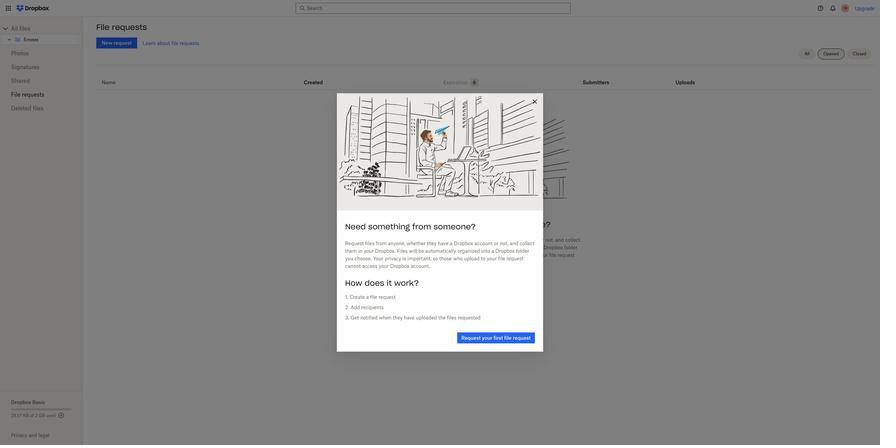 Task type: describe. For each thing, give the bounding box(es) containing it.
1 horizontal spatial dropbox.
[[424, 245, 444, 250]]

1 horizontal spatial you
[[396, 252, 405, 258]]

request your first file request button
[[457, 332, 535, 343]]

1 horizontal spatial need
[[420, 220, 441, 229]]

3. get notified when they have uploaded the files requested
[[345, 315, 481, 320]]

signatures link
[[11, 60, 72, 74]]

2. add recipients
[[345, 304, 384, 310]]

access inside request files from anyone, whether they have a dropbox account or not, and collect them in your dropbox. files will be automatically organized into a dropbox folder you choose. your privacy is important, so those who upload to your file request cannot access your dropbox account.
[[362, 263, 378, 269]]

privacy and legal link
[[11, 432, 83, 438]]

0 horizontal spatial something
[[368, 222, 410, 231]]

request inside request files from anyone, whether they have a dropbox account or not, and collect them in your dropbox. files will be automatically organized into a dropbox folder you choose. your privacy is important, so those who upload to your file request cannot access your dropbox account.
[[345, 240, 364, 246]]

how does it work?
[[345, 278, 419, 288]]

in inside request files from anyone, whether they have a dropbox account or not, and collect them in your dropbox. files will be automatically organized into a dropbox folder you choose. your privacy is important, so those who upload to your file request cannot access your dropbox account.
[[358, 248, 363, 254]]

upload inside request files from anyone, whether they have a dropbox account or not, and collect them in your dropbox. files will be automatically organized into a dropbox folder you choose. your privacy is important, so those who upload to your file request cannot access your dropbox account.
[[464, 255, 480, 261]]

privacy and legal
[[11, 432, 49, 438]]

uploaded
[[416, 315, 437, 320]]

1 horizontal spatial request
[[391, 237, 410, 243]]

2 column header from the left
[[676, 70, 704, 87]]

1 horizontal spatial cannot
[[443, 260, 459, 266]]

1 horizontal spatial file
[[96, 22, 110, 32]]

1 horizontal spatial anyone,
[[434, 237, 451, 243]]

deleted
[[11, 105, 31, 112]]

1. create a file request
[[345, 294, 396, 300]]

2 horizontal spatial requests
[[180, 40, 199, 46]]

basic
[[32, 399, 45, 405]]

not, inside request files from anyone, whether they have a dropbox account or not, and collect them in your dropbox. files will be automatically organized into a dropbox folder you choose. your privacy is important, so those who upload to your file request cannot access your dropbox account.
[[500, 240, 509, 246]]

about
[[157, 40, 170, 46]]

shared
[[11, 77, 30, 84]]

closed button
[[848, 49, 872, 60]]

all for all
[[805, 51, 810, 56]]

0 horizontal spatial anyone,
[[388, 240, 406, 246]]

create
[[350, 294, 365, 300]]

1 horizontal spatial will
[[458, 245, 466, 250]]

closed
[[853, 51, 867, 56]]

0 horizontal spatial you
[[345, 255, 353, 261]]

2 horizontal spatial they
[[473, 237, 482, 243]]

1 horizontal spatial to
[[532, 252, 537, 258]]

requested
[[458, 315, 481, 320]]

your inside button
[[482, 335, 493, 341]]

those inside request files from anyone, whether they have a dropbox account or not, and collect them in your dropbox. files will be automatically organized into a dropbox folder you choose. your privacy is important, so those who upload to your file request cannot access your dropbox account.
[[440, 255, 452, 261]]

opened
[[824, 51, 840, 56]]

from inside request files from anyone, whether they have a dropbox account or not, and collect them in your dropbox. files will be automatically organized into a dropbox folder you choose. your privacy is important, so those who upload to your file request cannot access your dropbox account.
[[376, 240, 387, 246]]

0 horizontal spatial someone?
[[434, 222, 476, 231]]

0 horizontal spatial account
[[475, 240, 493, 246]]

0 horizontal spatial be
[[419, 248, 424, 254]]

1 horizontal spatial be
[[467, 245, 473, 250]]

files inside tree
[[20, 25, 30, 32]]

1 horizontal spatial them
[[394, 245, 405, 250]]

dropbox basic
[[11, 399, 45, 405]]

1 horizontal spatial those
[[491, 252, 503, 258]]

the
[[439, 315, 446, 320]]

all for all files
[[11, 25, 18, 32]]

1 horizontal spatial so
[[484, 252, 489, 258]]

1 horizontal spatial choose.
[[406, 252, 423, 258]]

1 horizontal spatial whether
[[452, 237, 471, 243]]

used
[[46, 413, 56, 418]]

learn about file requests
[[143, 40, 199, 46]]

photos
[[11, 50, 29, 57]]

all button
[[799, 49, 816, 60]]

emotes
[[24, 37, 39, 42]]

important, inside request files from anyone, whether they have a dropbox account or not, and collect them in your dropbox. files will be automatically organized into a dropbox folder you choose. your privacy is important, so those who upload to your file request cannot access your dropbox account.
[[408, 255, 432, 261]]

get more space image
[[57, 411, 65, 420]]

1 horizontal spatial is
[[454, 252, 457, 258]]

1 horizontal spatial organized
[[506, 245, 529, 250]]

automatically inside request files from anyone, whether they have a dropbox account or not, and collect them in your dropbox. files will be automatically organized into a dropbox folder you choose. your privacy is important, so those who upload to your file request cannot access your dropbox account.
[[426, 248, 456, 254]]

all files
[[11, 25, 30, 32]]

0 horizontal spatial who
[[453, 255, 463, 261]]

0 horizontal spatial into
[[482, 248, 490, 254]]

0 vertical spatial requests
[[112, 22, 147, 32]]

1 horizontal spatial into
[[530, 245, 539, 250]]

dialog containing need something from someone?
[[337, 93, 543, 352]]

request your first file request
[[462, 335, 531, 341]]

files inside dialog
[[397, 248, 408, 254]]

all files tree
[[1, 23, 83, 45]]

0 horizontal spatial account.
[[411, 263, 431, 269]]

1 horizontal spatial something
[[443, 220, 485, 229]]

dropbox logo - go to the homepage image
[[14, 3, 51, 14]]

row containing name
[[96, 67, 875, 90]]

1 horizontal spatial automatically
[[474, 245, 505, 250]]

3.
[[345, 315, 349, 320]]

1 horizontal spatial upload
[[515, 252, 531, 258]]

0 horizontal spatial cannot
[[345, 263, 361, 269]]

it
[[387, 278, 392, 288]]

2
[[35, 413, 38, 418]]

will inside request files from anyone, whether they have a dropbox account or not, and collect them in your dropbox. files will be automatically organized into a dropbox folder you choose. your privacy is important, so those who upload to your file request cannot access your dropbox account.
[[409, 248, 417, 254]]

deleted files link
[[11, 101, 72, 115]]



Task type: locate. For each thing, give the bounding box(es) containing it.
privacy
[[11, 432, 27, 438]]

dropbox.
[[424, 245, 444, 250], [375, 248, 396, 254]]

0 horizontal spatial important,
[[408, 255, 432, 261]]

need something from someone?
[[420, 220, 551, 229], [345, 222, 476, 231]]

choose. up how
[[355, 255, 372, 261]]

0 horizontal spatial whether
[[407, 240, 426, 246]]

requests up deleted files
[[22, 91, 44, 98]]

your
[[412, 245, 422, 250], [364, 248, 374, 254], [538, 252, 548, 258], [487, 255, 497, 261], [477, 260, 487, 266], [379, 263, 389, 269], [482, 335, 493, 341]]

opened button
[[818, 49, 845, 60]]

emotes link
[[14, 35, 76, 44]]

1 vertical spatial requests
[[180, 40, 199, 46]]

learn about file requests link
[[143, 40, 199, 46]]

1 horizontal spatial or
[[540, 237, 544, 243]]

choose.
[[406, 252, 423, 258], [355, 255, 372, 261]]

0 horizontal spatial column header
[[583, 70, 611, 87]]

all files link
[[11, 23, 83, 34]]

legal
[[38, 432, 49, 438]]

0 horizontal spatial and
[[29, 432, 37, 438]]

choose. inside request files from anyone, whether they have a dropbox account or not, and collect them in your dropbox. files will be automatically organized into a dropbox folder you choose. your privacy is important, so those who upload to your file request cannot access your dropbox account.
[[355, 255, 372, 261]]

1 horizontal spatial all
[[805, 51, 810, 56]]

notified
[[360, 315, 378, 320]]

file inside button
[[505, 335, 512, 341]]

0 horizontal spatial in
[[358, 248, 363, 254]]

0 vertical spatial file requests
[[96, 22, 147, 32]]

request inside request files from anyone, whether they have a dropbox account or not, and collect them in your dropbox. files will be automatically organized into a dropbox folder you choose. your privacy is important, so those who upload to your file request cannot access your dropbox account.
[[507, 255, 524, 261]]

your inside request files from anyone, whether they have a dropbox account or not, and collect them in your dropbox. files will be automatically organized into a dropbox folder you choose. your privacy is important, so those who upload to your file request cannot access your dropbox account.
[[373, 255, 384, 261]]

28.57 kb of 2 gb used
[[11, 413, 56, 418]]

in
[[407, 245, 411, 250], [358, 248, 363, 254]]

2.
[[345, 304, 349, 310]]

of
[[30, 413, 34, 418]]

row
[[96, 67, 875, 90]]

1 horizontal spatial have
[[438, 240, 449, 246]]

0 horizontal spatial dropbox.
[[375, 248, 396, 254]]

into
[[530, 245, 539, 250], [482, 248, 490, 254]]

1 horizontal spatial important,
[[459, 252, 483, 258]]

0 horizontal spatial they
[[393, 315, 403, 320]]

file inside request files from anyone, whether they have a dropbox account or not, and collect them in your dropbox. files will be automatically organized into a dropbox folder you choose. your privacy is important, so those who upload to your file request cannot access your dropbox account.
[[498, 255, 505, 261]]

1 horizontal spatial your
[[424, 252, 435, 258]]

0 horizontal spatial not,
[[500, 240, 509, 246]]

1 vertical spatial all
[[805, 51, 810, 56]]

will
[[458, 245, 466, 250], [409, 248, 417, 254]]

request files from anyone, whether they have a dropbox account or not, and collect them in your dropbox. files will be automatically organized into a dropbox folder you choose. your privacy is important, so those who upload to your file request cannot access your dropbox account.
[[391, 237, 580, 266], [345, 240, 535, 269]]

dialog
[[337, 93, 543, 352]]

0 horizontal spatial files
[[397, 248, 408, 254]]

0 horizontal spatial collect
[[520, 240, 535, 246]]

0 horizontal spatial organized
[[458, 248, 480, 254]]

folder
[[565, 245, 578, 250], [516, 248, 530, 254]]

account
[[520, 237, 538, 243], [475, 240, 493, 246]]

signatures
[[11, 64, 39, 71]]

they
[[473, 237, 482, 243], [427, 240, 437, 246], [393, 315, 403, 320]]

0 horizontal spatial privacy
[[385, 255, 401, 261]]

file requests
[[96, 22, 147, 32], [11, 91, 44, 98]]

1 horizontal spatial and
[[510, 240, 519, 246]]

1 vertical spatial file
[[11, 91, 20, 98]]

pro trial element
[[468, 78, 479, 87]]

0 horizontal spatial have
[[404, 315, 415, 320]]

files inside request files from anyone, whether they have a dropbox account or not, and collect them in your dropbox. files will be automatically organized into a dropbox folder you choose. your privacy is important, so those who upload to your file request cannot access your dropbox account.
[[365, 240, 375, 246]]

first
[[494, 335, 503, 341]]

so inside request files from anyone, whether they have a dropbox account or not, and collect them in your dropbox. files will be automatically organized into a dropbox folder you choose. your privacy is important, so those who upload to your file request cannot access your dropbox account.
[[433, 255, 438, 261]]

upload
[[515, 252, 531, 258], [464, 255, 480, 261]]

global header element
[[0, 0, 881, 17]]

whether
[[452, 237, 471, 243], [407, 240, 426, 246]]

0 horizontal spatial your
[[373, 255, 384, 261]]

how
[[345, 278, 362, 288]]

0 horizontal spatial folder
[[516, 248, 530, 254]]

anyone,
[[434, 237, 451, 243], [388, 240, 406, 246]]

1 horizontal spatial collect
[[565, 237, 580, 243]]

file requests up deleted files
[[11, 91, 44, 98]]

someone?
[[509, 220, 551, 229], [434, 222, 476, 231]]

all inside tree
[[11, 25, 18, 32]]

you up work?
[[396, 252, 405, 258]]

photos link
[[11, 46, 72, 60]]

when
[[379, 315, 392, 320]]

file requests up learn
[[96, 22, 147, 32]]

and
[[556, 237, 564, 243], [510, 240, 519, 246], [29, 432, 37, 438]]

1 horizontal spatial folder
[[565, 245, 578, 250]]

all inside button
[[805, 51, 810, 56]]

requests
[[112, 22, 147, 32], [180, 40, 199, 46], [22, 91, 44, 98]]

file
[[171, 40, 178, 46], [549, 252, 556, 258], [498, 255, 505, 261], [370, 294, 377, 300], [505, 335, 512, 341]]

request
[[391, 237, 410, 243], [345, 240, 364, 246], [462, 335, 481, 341]]

need
[[420, 220, 441, 229], [345, 222, 366, 231]]

privacy
[[436, 252, 452, 258], [385, 255, 401, 261]]

0 horizontal spatial request
[[345, 240, 364, 246]]

0 horizontal spatial so
[[433, 255, 438, 261]]

your
[[424, 252, 435, 258], [373, 255, 384, 261]]

created
[[304, 79, 323, 85]]

those
[[491, 252, 503, 258], [440, 255, 452, 261]]

0 horizontal spatial choose.
[[355, 255, 372, 261]]

account.
[[509, 260, 528, 266], [411, 263, 431, 269]]

0 horizontal spatial or
[[494, 240, 499, 246]]

privacy inside request files from anyone, whether they have a dropbox account or not, and collect them in your dropbox. files will be automatically organized into a dropbox folder you choose. your privacy is important, so those who upload to your file request cannot access your dropbox account.
[[385, 255, 401, 261]]

be
[[467, 245, 473, 250], [419, 248, 424, 254]]

work?
[[394, 278, 419, 288]]

1 horizontal spatial account
[[520, 237, 538, 243]]

access
[[460, 260, 475, 266], [362, 263, 378, 269]]

requests up learn
[[112, 22, 147, 32]]

cannot
[[443, 260, 459, 266], [345, 263, 361, 269]]

1 horizontal spatial someone?
[[509, 220, 551, 229]]

1 horizontal spatial not,
[[546, 237, 554, 243]]

need inside dialog
[[345, 222, 366, 231]]

automatically
[[474, 245, 505, 250], [426, 248, 456, 254]]

from
[[488, 220, 506, 229], [413, 222, 431, 231], [422, 237, 432, 243], [376, 240, 387, 246]]

folder inside request files from anyone, whether they have a dropbox account or not, and collect them in your dropbox. files will be automatically organized into a dropbox folder you choose. your privacy is important, so those who upload to your file request cannot access your dropbox account.
[[516, 248, 530, 254]]

28.57
[[11, 413, 22, 418]]

0 horizontal spatial is
[[403, 255, 406, 261]]

0 horizontal spatial automatically
[[426, 248, 456, 254]]

them inside request files from anyone, whether they have a dropbox account or not, and collect them in your dropbox. files will be automatically organized into a dropbox folder you choose. your privacy is important, so those who upload to your file request cannot access your dropbox account.
[[345, 248, 357, 254]]

deleted files
[[11, 105, 44, 112]]

is
[[454, 252, 457, 258], [403, 255, 406, 261]]

0 horizontal spatial will
[[409, 248, 417, 254]]

1 horizontal spatial access
[[460, 260, 475, 266]]

to
[[532, 252, 537, 258], [481, 255, 486, 261]]

1.
[[345, 294, 348, 300]]

all left opened
[[805, 51, 810, 56]]

you
[[396, 252, 405, 258], [345, 255, 353, 261]]

created button
[[304, 78, 323, 87]]

you up how
[[345, 255, 353, 261]]

1 horizontal spatial privacy
[[436, 252, 452, 258]]

2 horizontal spatial have
[[484, 237, 494, 243]]

learn
[[143, 40, 156, 46]]

column header
[[583, 70, 611, 87], [676, 70, 704, 87]]

and inside dialog
[[510, 240, 519, 246]]

have
[[484, 237, 494, 243], [438, 240, 449, 246], [404, 315, 415, 320]]

name
[[102, 79, 116, 85]]

not,
[[546, 237, 554, 243], [500, 240, 509, 246]]

0 horizontal spatial all
[[11, 25, 18, 32]]

1 horizontal spatial account.
[[509, 260, 528, 266]]

request inside button
[[513, 335, 531, 341]]

0 horizontal spatial to
[[481, 255, 486, 261]]

all
[[11, 25, 18, 32], [805, 51, 810, 56]]

request inside button
[[462, 335, 481, 341]]

2 horizontal spatial request
[[462, 335, 481, 341]]

all up the photos
[[11, 25, 18, 32]]

1 horizontal spatial files
[[446, 245, 456, 250]]

so
[[484, 252, 489, 258], [433, 255, 438, 261]]

or
[[540, 237, 544, 243], [494, 240, 499, 246]]

or inside request files from anyone, whether they have a dropbox account or not, and collect them in your dropbox. files will be automatically organized into a dropbox folder you choose. your privacy is important, so those who upload to your file request cannot access your dropbox account.
[[494, 240, 499, 246]]

recipients
[[361, 304, 384, 310]]

1 horizontal spatial who
[[504, 252, 514, 258]]

2 horizontal spatial and
[[556, 237, 564, 243]]

0 horizontal spatial requests
[[22, 91, 44, 98]]

dropbox
[[500, 237, 519, 243], [454, 240, 473, 246], [544, 245, 563, 250], [496, 248, 515, 254], [488, 260, 507, 266], [390, 263, 410, 269], [11, 399, 31, 405]]

0 horizontal spatial upload
[[464, 255, 480, 261]]

request files from anyone, whether they have a dropbox account or not, and collect them in your dropbox. files will be automatically organized into a dropbox folder you choose. your privacy is important, so those who upload to your file request cannot access your dropbox account. inside dialog
[[345, 240, 535, 269]]

file requests link
[[11, 88, 72, 101]]

organized
[[506, 245, 529, 250], [458, 248, 480, 254]]

something
[[443, 220, 485, 229], [368, 222, 410, 231]]

0 horizontal spatial those
[[440, 255, 452, 261]]

1 horizontal spatial requests
[[112, 22, 147, 32]]

organized inside request files from anyone, whether they have a dropbox account or not, and collect them in your dropbox. files will be automatically organized into a dropbox folder you choose. your privacy is important, so those who upload to your file request cannot access your dropbox account.
[[458, 248, 480, 254]]

upgrade link
[[855, 5, 875, 11]]

is inside request files from anyone, whether they have a dropbox account or not, and collect them in your dropbox. files will be automatically organized into a dropbox folder you choose. your privacy is important, so those who upload to your file request cannot access your dropbox account.
[[403, 255, 406, 261]]

upgrade
[[855, 5, 875, 11]]

gb
[[39, 413, 45, 418]]

shared link
[[11, 74, 72, 88]]

requests inside file requests link
[[22, 91, 44, 98]]

get
[[351, 315, 359, 320]]

1 horizontal spatial they
[[427, 240, 437, 246]]

0 horizontal spatial need
[[345, 222, 366, 231]]

2 vertical spatial requests
[[22, 91, 44, 98]]

0 vertical spatial all
[[11, 25, 18, 32]]

0 horizontal spatial file requests
[[11, 91, 44, 98]]

1 vertical spatial file requests
[[11, 91, 44, 98]]

1 horizontal spatial file requests
[[96, 22, 147, 32]]

important,
[[459, 252, 483, 258], [408, 255, 432, 261]]

1 horizontal spatial column header
[[676, 70, 704, 87]]

requests right about
[[180, 40, 199, 46]]

collect inside request files from anyone, whether they have a dropbox account or not, and collect them in your dropbox. files will be automatically organized into a dropbox folder you choose. your privacy is important, so those who upload to your file request cannot access your dropbox account.
[[520, 240, 535, 246]]

have inside request files from anyone, whether they have a dropbox account or not, and collect them in your dropbox. files will be automatically organized into a dropbox folder you choose. your privacy is important, so those who upload to your file request cannot access your dropbox account.
[[438, 240, 449, 246]]

choose. up work?
[[406, 252, 423, 258]]

0 vertical spatial file
[[96, 22, 110, 32]]

need something from someone? inside dialog
[[345, 222, 476, 231]]

1 horizontal spatial in
[[407, 245, 411, 250]]

kb
[[23, 413, 29, 418]]

0 horizontal spatial them
[[345, 248, 357, 254]]

add
[[351, 304, 360, 310]]

1 column header from the left
[[583, 70, 611, 87]]

0 horizontal spatial file
[[11, 91, 20, 98]]

does
[[365, 278, 385, 288]]

0 horizontal spatial access
[[362, 263, 378, 269]]

dropbox. inside dialog
[[375, 248, 396, 254]]



Task type: vqa. For each thing, say whether or not it's contained in the screenshot.
924
no



